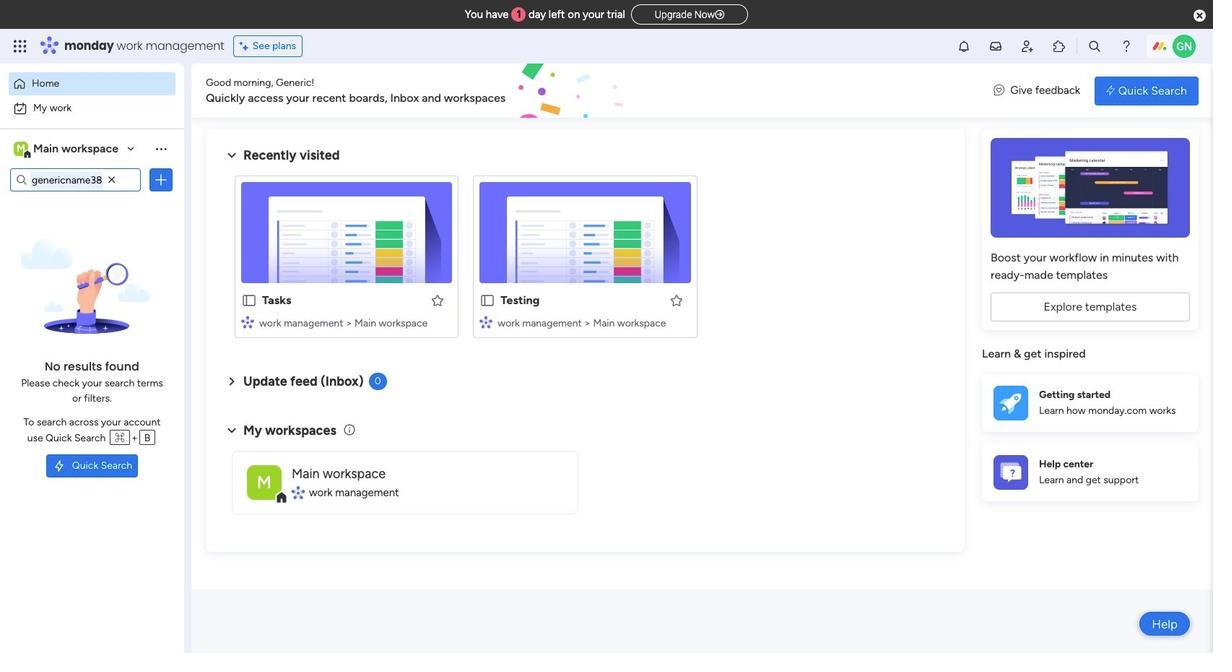 Task type: locate. For each thing, give the bounding box(es) containing it.
1 vertical spatial option
[[9, 97, 176, 120]]

0 vertical spatial option
[[9, 72, 176, 95]]

see plans image
[[240, 38, 253, 54]]

2 option from the top
[[9, 97, 176, 120]]

search everything image
[[1088, 39, 1102, 53]]

v2 bolt switch image
[[1107, 83, 1115, 99]]

0 horizontal spatial add to favorites image
[[431, 293, 445, 307]]

add to favorites image
[[431, 293, 445, 307], [669, 293, 684, 307]]

dapulse close image
[[1194, 9, 1207, 23]]

getting started element
[[983, 374, 1199, 432]]

invite members image
[[1021, 39, 1035, 53]]

quick search results list box
[[223, 164, 948, 355]]

1 horizontal spatial add to favorites image
[[669, 293, 684, 307]]

option
[[9, 72, 176, 95], [9, 97, 176, 120]]

help center element
[[983, 443, 1199, 501]]

0 element
[[369, 373, 387, 390]]

generic name image
[[1173, 35, 1196, 58]]

1 public board image from the left
[[241, 293, 257, 308]]

1 add to favorites image from the left
[[431, 293, 445, 307]]

0 horizontal spatial public board image
[[241, 293, 257, 308]]

public board image
[[241, 293, 257, 308], [480, 293, 496, 308]]

1 horizontal spatial public board image
[[480, 293, 496, 308]]

v2 user feedback image
[[994, 83, 1005, 99]]

2 add to favorites image from the left
[[669, 293, 684, 307]]

workspace selection element
[[14, 140, 121, 159]]

add to favorites image for 2nd public board image from right
[[431, 293, 445, 307]]



Task type: describe. For each thing, give the bounding box(es) containing it.
monday marketplace image
[[1053, 39, 1067, 53]]

dapulse rightstroke image
[[715, 9, 725, 20]]

templates image image
[[996, 138, 1186, 238]]

workspace image
[[14, 141, 28, 157]]

close recently visited image
[[223, 147, 241, 164]]

open update feed (inbox) image
[[223, 373, 241, 390]]

add to favorites image for 1st public board image from the right
[[669, 293, 684, 307]]

workspace options image
[[154, 141, 168, 156]]

options image
[[154, 173, 168, 187]]

help image
[[1120, 39, 1134, 53]]

2 public board image from the left
[[480, 293, 496, 308]]

clear search image
[[105, 173, 119, 187]]

1 option from the top
[[9, 72, 176, 95]]

close my workspaces image
[[223, 422, 241, 439]]

update feed image
[[989, 39, 1004, 53]]

select product image
[[13, 39, 27, 53]]

notifications image
[[957, 39, 972, 53]]

Search in workspace field
[[30, 172, 103, 188]]

workspace image
[[247, 465, 282, 500]]



Task type: vqa. For each thing, say whether or not it's contained in the screenshot.
Options icon
yes



